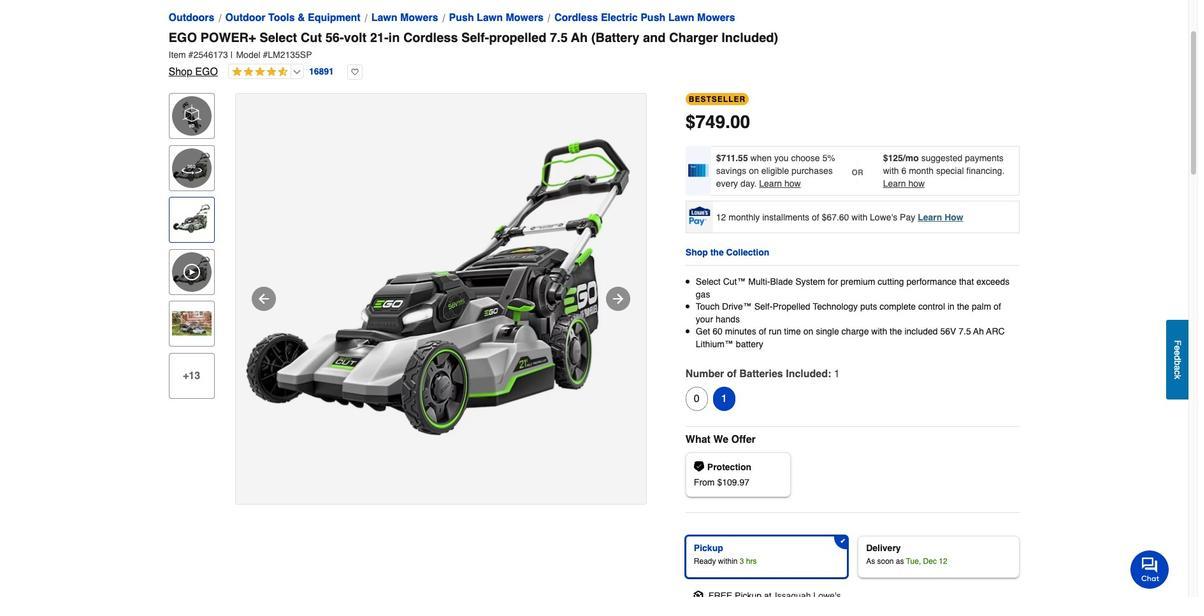 Task type: locate. For each thing, give the bounding box(es) containing it.
your
[[696, 314, 713, 324]]

select down tools
[[260, 31, 297, 45]]

with right $67.60
[[852, 212, 868, 222]]

1 vertical spatial select
[[696, 277, 721, 287]]

56v
[[941, 327, 956, 337]]

power+
[[200, 31, 256, 45]]

1 horizontal spatial self-
[[754, 302, 773, 312]]

charger
[[669, 31, 718, 45]]

mowers
[[400, 12, 438, 24], [506, 12, 544, 24], [697, 12, 735, 24]]

e up d
[[1173, 345, 1183, 350]]

1 lawn from the left
[[371, 12, 397, 24]]

push
[[449, 12, 474, 24], [641, 12, 666, 24]]

4.6 stars image
[[229, 66, 288, 78]]

0 horizontal spatial ah
[[571, 31, 588, 45]]

1 horizontal spatial shop
[[686, 247, 708, 258]]

learn right pay
[[918, 212, 942, 222]]

0 horizontal spatial how
[[785, 178, 801, 189]]

the left palm
[[957, 302, 970, 312]]

select
[[260, 31, 297, 45], [696, 277, 721, 287]]

0 vertical spatial ego
[[169, 31, 197, 45]]

0 horizontal spatial shop
[[169, 66, 192, 78]]

on inside select cut™ multi-blade system for premium cutting performance that exceeds gas touch drive™ self-propelled technology puts complete control in the palm of your hands get 60 minutes of run time on single charge with the included 56v 7.5 ah arc lithium™ battery
[[804, 327, 814, 337]]

mowers up charger
[[697, 12, 735, 24]]

shop ego
[[169, 66, 218, 78]]

0 vertical spatial on
[[749, 166, 759, 176]]

cordless up "item number 2 5 4 6 1 7 3 and model number l m 2 1 3 5 s p" element
[[555, 12, 598, 24]]

self- inside select cut™ multi-blade system for premium cutting performance that exceeds gas touch drive™ self-propelled technology puts complete control in the palm of your hands get 60 minutes of run time on single charge with the included 56v 7.5 ah arc lithium™ battery
[[754, 302, 773, 312]]

model
[[236, 50, 260, 60]]

premium
[[841, 277, 875, 287]]

arrow right image
[[610, 291, 626, 307]]

0 horizontal spatial learn how button
[[759, 177, 801, 190]]

cut
[[301, 31, 322, 45]]

3 mowers from the left
[[697, 12, 735, 24]]

0 vertical spatial 12
[[716, 212, 726, 222]]

ego power+ select cut 56-volt 21-in cordless self-propelled 7.5 ah (battery and charger included) item # 2546173 | model # lm2135sp
[[169, 31, 778, 60]]

on up day.
[[749, 166, 759, 176]]

1 vertical spatial ah
[[974, 327, 984, 337]]

shop for shop ego
[[169, 66, 192, 78]]

2 learn how button from the left
[[883, 177, 925, 190]]

0 horizontal spatial in
[[389, 31, 400, 45]]

learn how button down 6
[[883, 177, 925, 190]]

$67.60
[[822, 212, 849, 222]]

1 horizontal spatial 12
[[939, 557, 948, 566]]

how down 'month'
[[909, 178, 925, 189]]

1 right :
[[834, 368, 840, 380]]

.
[[725, 112, 730, 132]]

1 horizontal spatial mowers
[[506, 12, 544, 24]]

1 vertical spatial 7.5
[[959, 327, 971, 337]]

equipment
[[308, 12, 361, 24]]

mowers inside cordless electric push lawn mowers "link"
[[697, 12, 735, 24]]

lawn inside cordless electric push lawn mowers "link"
[[669, 12, 695, 24]]

2 push from the left
[[641, 12, 666, 24]]

f
[[1173, 340, 1183, 345]]

1 horizontal spatial on
[[804, 327, 814, 337]]

2 horizontal spatial the
[[957, 302, 970, 312]]

0 horizontal spatial lawn
[[371, 12, 397, 24]]

batteries
[[740, 368, 783, 380]]

of
[[812, 212, 820, 222], [994, 302, 1001, 312], [759, 327, 766, 337], [727, 368, 737, 380]]

with right charge
[[872, 327, 887, 337]]

push up and
[[641, 12, 666, 24]]

1 # from the left
[[188, 50, 193, 60]]

chat invite button image
[[1131, 550, 1170, 589]]

2 mowers from the left
[[506, 12, 544, 24]]

shop down lowes pay logo
[[686, 247, 708, 258]]

purchases
[[792, 166, 833, 176]]

propelled
[[773, 302, 811, 312]]

$711.55
[[716, 153, 748, 163]]

0 horizontal spatial cordless
[[403, 31, 458, 45]]

ego up item
[[169, 31, 197, 45]]

mowers up ego power+ select cut 56-volt 21-in cordless self-propelled 7.5 ah (battery and charger included) item # 2546173 | model # lm2135sp
[[400, 12, 438, 24]]

0 horizontal spatial on
[[749, 166, 759, 176]]

exceeds
[[977, 277, 1010, 287]]

select up gas
[[696, 277, 721, 287]]

cut™
[[723, 277, 746, 287]]

12 right dec
[[939, 557, 948, 566]]

1 horizontal spatial push
[[641, 12, 666, 24]]

2 horizontal spatial lawn
[[669, 12, 695, 24]]

ah left arc
[[974, 327, 984, 337]]

delivery as soon as tue, dec 12
[[866, 543, 948, 566]]

2 vertical spatial the
[[890, 327, 902, 337]]

$125/mo
[[883, 153, 919, 163]]

outdoors
[[169, 12, 214, 24]]

1 vertical spatial in
[[948, 302, 955, 312]]

system
[[796, 277, 825, 287]]

blade
[[770, 277, 793, 287]]

0 vertical spatial ah
[[571, 31, 588, 45]]

with inside select cut™ multi-blade system for premium cutting performance that exceeds gas touch drive™ self-propelled technology puts complete control in the palm of your hands get 60 minutes of run time on single charge with the included 56v 7.5 ah arc lithium™ battery
[[872, 327, 887, 337]]

arrow left image
[[256, 291, 271, 307]]

of right number
[[727, 368, 737, 380]]

2 vertical spatial with
[[872, 327, 887, 337]]

suggested
[[922, 153, 963, 163]]

suggested payments with 6 month special financing. learn how
[[883, 153, 1005, 189]]

0 horizontal spatial learn
[[759, 178, 782, 189]]

select inside select cut™ multi-blade system for premium cutting performance that exceeds gas touch drive™ self-propelled technology puts complete control in the palm of your hands get 60 minutes of run time on single charge with the included 56v 7.5 ah arc lithium™ battery
[[696, 277, 721, 287]]

push up ego power+ select cut 56-volt 21-in cordless self-propelled 7.5 ah (battery and charger included) item # 2546173 | model # lm2135sp
[[449, 12, 474, 24]]

# right item
[[188, 50, 193, 60]]

0 vertical spatial with
[[883, 166, 899, 176]]

7.5
[[550, 31, 568, 45], [959, 327, 971, 337]]

lowes pay logo image
[[687, 207, 713, 226]]

1 how from the left
[[785, 178, 801, 189]]

cordless electric push lawn mowers link
[[555, 10, 735, 25]]

heart outline image
[[347, 64, 363, 80]]

749
[[696, 112, 725, 132]]

1 learn how button from the left
[[759, 177, 801, 190]]

shop
[[169, 66, 192, 78], [686, 247, 708, 258]]

delivery
[[866, 543, 901, 553]]

run
[[769, 327, 782, 337]]

lawn up charger
[[669, 12, 695, 24]]

select cut™ multi-blade system for premium cutting performance that exceeds gas touch drive™ self-propelled technology puts complete control in the palm of your hands get 60 minutes of run time on single charge with the included 56v 7.5 ah arc lithium™ battery
[[696, 277, 1010, 349]]

c
[[1173, 370, 1183, 375]]

select inside ego power+ select cut 56-volt 21-in cordless self-propelled 7.5 ah (battery and charger included) item # 2546173 | model # lm2135sp
[[260, 31, 297, 45]]

electric
[[601, 12, 638, 24]]

0 vertical spatial the
[[711, 247, 724, 258]]

lawn mowers
[[371, 12, 438, 24]]

0 vertical spatial 7.5
[[550, 31, 568, 45]]

cutting
[[878, 277, 904, 287]]

ego
[[169, 31, 197, 45], [195, 66, 218, 78]]

volt
[[344, 31, 367, 45]]

56-
[[326, 31, 344, 45]]

with left 6
[[883, 166, 899, 176]]

1 vertical spatial 1
[[721, 393, 727, 404]]

push inside push lawn mowers link
[[449, 12, 474, 24]]

lawn
[[371, 12, 397, 24], [477, 12, 503, 24], [669, 12, 695, 24]]

1 horizontal spatial select
[[696, 277, 721, 287]]

how down eligible
[[785, 178, 801, 189]]

as
[[896, 557, 904, 566]]

in right control
[[948, 302, 955, 312]]

0 horizontal spatial self-
[[462, 31, 489, 45]]

ego inside ego power+ select cut 56-volt 21-in cordless self-propelled 7.5 ah (battery and charger included) item # 2546173 | model # lm2135sp
[[169, 31, 197, 45]]

3 lawn from the left
[[669, 12, 695, 24]]

lawn up 21-
[[371, 12, 397, 24]]

:
[[828, 368, 831, 380]]

cordless
[[555, 12, 598, 24], [403, 31, 458, 45]]

for
[[828, 277, 838, 287]]

learn how button for $125/mo
[[883, 177, 925, 190]]

0 horizontal spatial 7.5
[[550, 31, 568, 45]]

1 horizontal spatial lawn
[[477, 12, 503, 24]]

protection from $109.97
[[694, 462, 752, 487]]

self- down multi-
[[754, 302, 773, 312]]

1 vertical spatial shop
[[686, 247, 708, 258]]

0 horizontal spatial #
[[188, 50, 193, 60]]

+13 button
[[169, 353, 214, 399]]

of right palm
[[994, 302, 1001, 312]]

1 right 0
[[721, 393, 727, 404]]

the
[[711, 247, 724, 258], [957, 302, 970, 312], [890, 327, 902, 337]]

multi-
[[749, 277, 770, 287]]

1 horizontal spatial ah
[[974, 327, 984, 337]]

0 vertical spatial in
[[389, 31, 400, 45]]

ego  #lm2135sp - thumbnail2 image
[[172, 304, 211, 344]]

0 vertical spatial shop
[[169, 66, 192, 78]]

7.5 right 56v
[[959, 327, 971, 337]]

e up b
[[1173, 350, 1183, 355]]

ego down 2546173
[[195, 66, 218, 78]]

&
[[298, 12, 305, 24]]

0 horizontal spatial push
[[449, 12, 474, 24]]

learn down eligible
[[759, 178, 782, 189]]

1 vertical spatial self-
[[754, 302, 773, 312]]

# right the model
[[263, 50, 268, 60]]

1 horizontal spatial in
[[948, 302, 955, 312]]

1 push from the left
[[449, 12, 474, 24]]

a
[[1173, 365, 1183, 370]]

number
[[686, 368, 724, 380]]

6
[[902, 166, 907, 176]]

in down lawn mowers link
[[389, 31, 400, 45]]

0 horizontal spatial the
[[711, 247, 724, 258]]

lawn up ego power+ select cut 56-volt 21-in cordless self-propelled 7.5 ah (battery and charger included) item # 2546173 | model # lm2135sp
[[477, 12, 503, 24]]

payments
[[965, 153, 1004, 163]]

1 vertical spatial 12
[[939, 557, 948, 566]]

as
[[866, 557, 875, 566]]

hands
[[716, 314, 740, 324]]

the inside shop the collection link
[[711, 247, 724, 258]]

3
[[740, 557, 744, 566]]

1 vertical spatial ego
[[195, 66, 218, 78]]

12 right lowes pay logo
[[716, 212, 726, 222]]

$109.97
[[717, 477, 750, 487]]

cordless down lawn mowers link
[[403, 31, 458, 45]]

0 vertical spatial self-
[[462, 31, 489, 45]]

self- down push lawn mowers link
[[462, 31, 489, 45]]

1 vertical spatial on
[[804, 327, 814, 337]]

learn down 6
[[883, 178, 906, 189]]

on inside the when you choose 5% savings on eligible purchases every day.
[[749, 166, 759, 176]]

lawn inside push lawn mowers link
[[477, 12, 503, 24]]

soon
[[877, 557, 894, 566]]

1 horizontal spatial #
[[263, 50, 268, 60]]

learn
[[759, 178, 782, 189], [883, 178, 906, 189], [918, 212, 942, 222]]

7.5 up "item number 2 5 4 6 1 7 3 and model number l m 2 1 3 5 s p" element
[[550, 31, 568, 45]]

1 horizontal spatial learn
[[883, 178, 906, 189]]

1 horizontal spatial 1
[[834, 368, 840, 380]]

0 horizontal spatial mowers
[[400, 12, 438, 24]]

2 lawn from the left
[[477, 12, 503, 24]]

1 horizontal spatial learn how button
[[883, 177, 925, 190]]

self- inside ego power+ select cut 56-volt 21-in cordless self-propelled 7.5 ah (battery and charger included) item # 2546173 | model # lm2135sp
[[462, 31, 489, 45]]

how
[[785, 178, 801, 189], [909, 178, 925, 189]]

1 horizontal spatial cordless
[[555, 12, 598, 24]]

lawn inside lawn mowers link
[[371, 12, 397, 24]]

d
[[1173, 355, 1183, 360]]

1 vertical spatial cordless
[[403, 31, 458, 45]]

learn how button down eligible
[[759, 177, 801, 190]]

1 horizontal spatial how
[[909, 178, 925, 189]]

0 vertical spatial cordless
[[555, 12, 598, 24]]

installments
[[762, 212, 810, 222]]

1 mowers from the left
[[400, 12, 438, 24]]

2 horizontal spatial mowers
[[697, 12, 735, 24]]

gas
[[696, 289, 710, 299]]

60
[[713, 327, 723, 337]]

ah inside ego power+ select cut 56-volt 21-in cordless self-propelled 7.5 ah (battery and charger included) item # 2546173 | model # lm2135sp
[[571, 31, 588, 45]]

the down complete
[[890, 327, 902, 337]]

outdoor tools & equipment link
[[225, 10, 361, 25]]

1 horizontal spatial 7.5
[[959, 327, 971, 337]]

mowers up propelled in the left top of the page
[[506, 12, 544, 24]]

2 # from the left
[[263, 50, 268, 60]]

puts
[[860, 302, 877, 312]]

savings
[[716, 166, 747, 176]]

1 vertical spatial the
[[957, 302, 970, 312]]

on right time
[[804, 327, 814, 337]]

2 how from the left
[[909, 178, 925, 189]]

ah up "item number 2 5 4 6 1 7 3 and model number l m 2 1 3 5 s p" element
[[571, 31, 588, 45]]

the left collection
[[711, 247, 724, 258]]

what we offer
[[686, 434, 756, 445]]

cordless inside cordless electric push lawn mowers "link"
[[555, 12, 598, 24]]

0 vertical spatial select
[[260, 31, 297, 45]]

special
[[936, 166, 964, 176]]

with
[[883, 166, 899, 176], [852, 212, 868, 222], [872, 327, 887, 337]]

how inside suggested payments with 6 month special financing. learn how
[[909, 178, 925, 189]]

shop down item
[[169, 66, 192, 78]]

cordless inside ego power+ select cut 56-volt 21-in cordless self-propelled 7.5 ah (battery and charger included) item # 2546173 | model # lm2135sp
[[403, 31, 458, 45]]

0 horizontal spatial select
[[260, 31, 297, 45]]

option group
[[681, 531, 1025, 583]]



Task type: vqa. For each thing, say whether or not it's contained in the screenshot.
second the Learn how button from the left
yes



Task type: describe. For each thing, give the bounding box(es) containing it.
pickup image
[[693, 591, 704, 597]]

7.5 inside ego power+ select cut 56-volt 21-in cordless self-propelled 7.5 ah (battery and charger included) item # 2546173 | model # lm2135sp
[[550, 31, 568, 45]]

(battery
[[591, 31, 640, 45]]

in inside select cut™ multi-blade system for premium cutting performance that exceeds gas touch drive™ self-propelled technology puts complete control in the palm of your hands get 60 minutes of run time on single charge with the included 56v 7.5 ah arc lithium™ battery
[[948, 302, 955, 312]]

lithium™
[[696, 339, 734, 349]]

learn how link
[[918, 212, 964, 222]]

0 vertical spatial 1
[[834, 368, 840, 380]]

with inside suggested payments with 6 month special financing. learn how
[[883, 166, 899, 176]]

2546173
[[193, 50, 228, 60]]

propelled
[[489, 31, 547, 45]]

f e e d b a c k
[[1173, 340, 1183, 379]]

pickup ready within 3 hrs
[[694, 543, 757, 566]]

that
[[959, 277, 974, 287]]

learn how button for $711.55
[[759, 177, 801, 190]]

choose
[[791, 153, 820, 163]]

lowe's
[[870, 212, 898, 222]]

hrs
[[746, 557, 757, 566]]

protection
[[707, 462, 752, 472]]

2 e from the top
[[1173, 350, 1183, 355]]

how inside button
[[785, 178, 801, 189]]

day.
[[741, 178, 757, 189]]

|
[[231, 50, 233, 60]]

21-
[[370, 31, 389, 45]]

get
[[696, 327, 710, 337]]

pay
[[900, 212, 916, 222]]

1 vertical spatial with
[[852, 212, 868, 222]]

ah inside select cut™ multi-blade system for premium cutting performance that exceeds gas touch drive™ self-propelled technology puts complete control in the palm of your hands get 60 minutes of run time on single charge with the included 56v 7.5 ah arc lithium™ battery
[[974, 327, 984, 337]]

outdoors link
[[169, 10, 214, 25]]

month
[[909, 166, 934, 176]]

dec
[[923, 557, 937, 566]]

every
[[716, 178, 738, 189]]

ready
[[694, 557, 716, 566]]

item
[[169, 50, 186, 60]]

learn inside button
[[759, 178, 782, 189]]

of left $67.60
[[812, 212, 820, 222]]

drive™
[[722, 302, 752, 312]]

ego  #lm2135sp image
[[236, 94, 646, 504]]

outdoor
[[225, 12, 266, 24]]

included
[[786, 368, 828, 380]]

arc
[[986, 327, 1005, 337]]

option group containing pickup
[[681, 531, 1025, 583]]

0
[[694, 393, 700, 404]]

offer
[[731, 434, 756, 445]]

mowers inside lawn mowers link
[[400, 12, 438, 24]]

you
[[774, 153, 789, 163]]

learn inside suggested payments with 6 month special financing. learn how
[[883, 178, 906, 189]]

number of batteries included : 1
[[686, 368, 840, 380]]

0 horizontal spatial 1
[[721, 393, 727, 404]]

learn how
[[759, 178, 801, 189]]

shop the collection link
[[686, 245, 770, 260]]

1 e from the top
[[1173, 345, 1183, 350]]

complete
[[880, 302, 916, 312]]

and
[[643, 31, 666, 45]]

time
[[784, 327, 801, 337]]

1 horizontal spatial the
[[890, 327, 902, 337]]

when
[[751, 153, 772, 163]]

16891
[[309, 66, 334, 76]]

financing.
[[967, 166, 1005, 176]]

mowers inside push lawn mowers link
[[506, 12, 544, 24]]

cordless electric push lawn mowers
[[555, 12, 735, 24]]

lm2135sp
[[268, 50, 312, 60]]

or
[[852, 168, 863, 177]]

5%
[[823, 153, 835, 163]]

we
[[714, 434, 729, 445]]

within
[[718, 557, 738, 566]]

monthly
[[729, 212, 760, 222]]

7.5 inside select cut™ multi-blade system for premium cutting performance that exceeds gas touch drive™ self-propelled technology puts complete control in the palm of your hands get 60 minutes of run time on single charge with the included 56v 7.5 ah arc lithium™ battery
[[959, 327, 971, 337]]

eligible
[[762, 166, 789, 176]]

push lawn mowers
[[449, 12, 544, 24]]

item number 2 5 4 6 1 7 3 and model number l m 2 1 3 5 s p element
[[169, 48, 1020, 61]]

included
[[905, 327, 938, 337]]

bestseller
[[689, 95, 746, 104]]

push lawn mowers link
[[449, 10, 544, 25]]

single
[[816, 327, 839, 337]]

0 horizontal spatial 12
[[716, 212, 726, 222]]

pickup
[[694, 543, 723, 553]]

ego  #lm2135sp - thumbnail image
[[172, 200, 211, 240]]

when you choose 5% savings on eligible purchases every day.
[[716, 153, 835, 189]]

minutes
[[725, 327, 756, 337]]

+13
[[183, 370, 200, 382]]

charge
[[842, 327, 869, 337]]

shop for shop the collection
[[686, 247, 708, 258]]

what
[[686, 434, 711, 445]]

included)
[[722, 31, 778, 45]]

performance
[[907, 277, 957, 287]]

k
[[1173, 375, 1183, 379]]

12 inside delivery as soon as tue, dec 12
[[939, 557, 948, 566]]

push inside cordless electric push lawn mowers "link"
[[641, 12, 666, 24]]

$
[[686, 112, 696, 132]]

protection plan filled image
[[694, 461, 704, 471]]

battery
[[736, 339, 763, 349]]

2 horizontal spatial learn
[[918, 212, 942, 222]]

of left run
[[759, 327, 766, 337]]

collection
[[726, 247, 770, 258]]

in inside ego power+ select cut 56-volt 21-in cordless self-propelled 7.5 ah (battery and charger included) item # 2546173 | model # lm2135sp
[[389, 31, 400, 45]]

tools
[[268, 12, 295, 24]]



